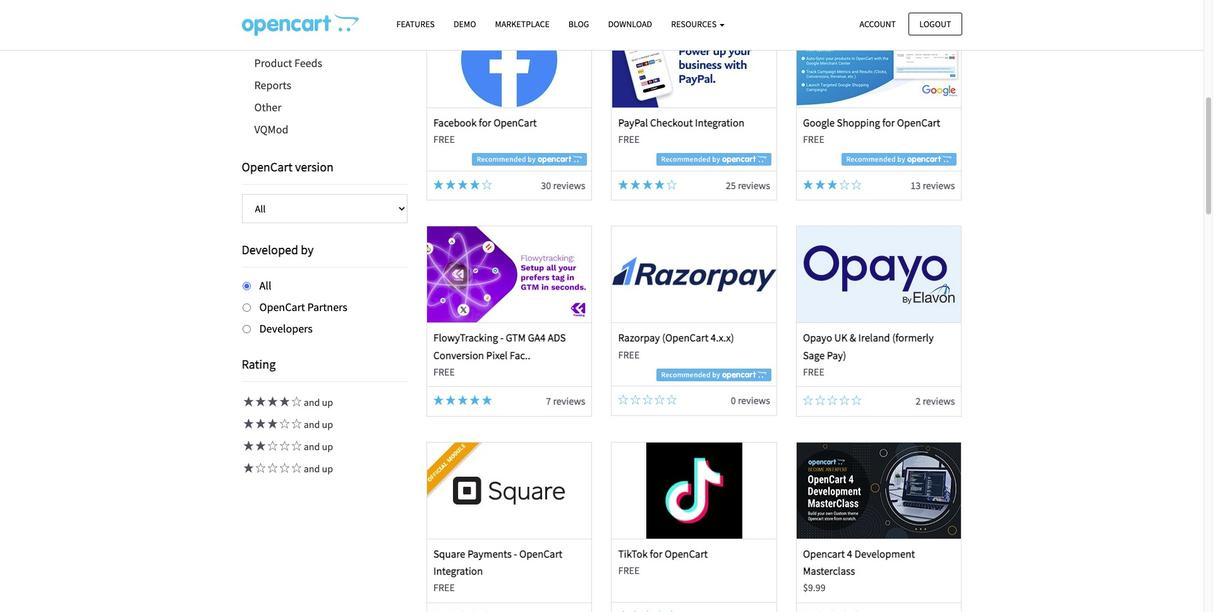 Task type: locate. For each thing, give the bounding box(es) containing it.
reviews right 13
[[923, 179, 956, 191]]

for right shopping
[[883, 116, 896, 130]]

1 horizontal spatial -
[[514, 547, 517, 561]]

star light image
[[434, 179, 444, 190], [446, 179, 456, 190], [631, 179, 641, 190], [804, 179, 814, 190], [816, 179, 826, 190], [828, 179, 838, 190], [242, 397, 254, 407], [254, 397, 266, 407], [254, 419, 266, 429], [242, 441, 254, 451]]

free inside tiktok for opencart free
[[619, 564, 640, 577]]

paypal checkout integration free
[[619, 116, 745, 145]]

reviews right 2
[[923, 395, 956, 407]]

opencart inside facebook for opencart free
[[494, 116, 537, 130]]

pay)
[[827, 348, 847, 362]]

0 horizontal spatial for
[[479, 116, 492, 130]]

for inside tiktok for opencart free
[[650, 547, 663, 561]]

free down conversion
[[434, 365, 455, 378]]

free inside razorpay (opencart 4.x.x) free
[[619, 348, 640, 361]]

integration inside the paypal checkout integration free
[[695, 116, 745, 130]]

paypal checkout integration link
[[619, 116, 745, 130]]

opencart version
[[242, 159, 334, 175]]

for
[[479, 116, 492, 130], [883, 116, 896, 130], [650, 547, 663, 561]]

order
[[254, 34, 282, 48]]

2 and from the top
[[304, 418, 320, 431]]

free inside square payments - opencart integration free
[[434, 581, 455, 594]]

demo
[[454, 18, 476, 30]]

facebook
[[434, 116, 477, 130]]

0
[[731, 394, 736, 407]]

reviews for integration
[[738, 179, 771, 191]]

partners
[[308, 300, 348, 314]]

opencart inside google shopping for opencart free
[[898, 116, 941, 130]]

square payments - opencart integration image
[[428, 443, 592, 539]]

- left gtm at the left bottom of page
[[501, 331, 504, 345]]

2 and up from the top
[[302, 418, 333, 431]]

facebook for opencart image
[[428, 11, 592, 107]]

-
[[501, 331, 504, 345], [514, 547, 517, 561]]

razorpay
[[619, 331, 660, 345]]

demo link
[[444, 13, 486, 35]]

feeds
[[295, 56, 322, 70]]

for inside facebook for opencart free
[[479, 116, 492, 130]]

integration inside square payments - opencart integration free
[[434, 564, 483, 578]]

blog
[[569, 18, 590, 30]]

paypal
[[619, 116, 648, 130]]

free
[[434, 133, 455, 145], [619, 133, 640, 145], [804, 133, 825, 145], [619, 348, 640, 361], [434, 365, 455, 378], [804, 365, 825, 378], [619, 564, 640, 577], [434, 581, 455, 594]]

0 horizontal spatial -
[[501, 331, 504, 345]]

square payments - opencart integration link
[[434, 547, 563, 578]]

free inside flowytracking - gtm ga4 ads conversion pixel fac.. free
[[434, 365, 455, 378]]

(opencart
[[663, 331, 709, 345]]

integration down square
[[434, 564, 483, 578]]

1 vertical spatial -
[[514, 547, 517, 561]]

(formerly
[[893, 331, 934, 345]]

opencart 4 development masterclass image
[[797, 443, 962, 539]]

13
[[911, 179, 921, 191]]

0 horizontal spatial integration
[[434, 564, 483, 578]]

version
[[295, 159, 334, 175]]

30 reviews
[[541, 179, 586, 191]]

features
[[397, 18, 435, 30]]

gtm
[[506, 331, 526, 345]]

reviews right 30
[[553, 179, 586, 191]]

star light image
[[458, 179, 468, 190], [470, 179, 480, 190], [619, 179, 629, 190], [643, 179, 653, 190], [655, 179, 665, 190], [434, 395, 444, 406], [446, 395, 456, 406], [458, 395, 468, 406], [470, 395, 480, 406], [482, 395, 492, 406], [266, 397, 278, 407], [278, 397, 290, 407], [242, 419, 254, 429], [266, 419, 278, 429], [254, 441, 266, 451], [242, 463, 254, 473]]

google shopping for opencart link
[[804, 116, 941, 130]]

free inside opayo uk & ireland (formerly sage pay) free
[[804, 365, 825, 378]]

- right payments
[[514, 547, 517, 561]]

google
[[804, 116, 835, 130]]

payments
[[468, 547, 512, 561]]

pixel
[[487, 348, 508, 362]]

rating
[[242, 356, 276, 372]]

2 up from the top
[[322, 418, 333, 431]]

opencart right shopping
[[898, 116, 941, 130]]

google shopping for opencart free
[[804, 116, 941, 145]]

3 and from the top
[[304, 440, 320, 453]]

opayo uk & ireland (formerly sage pay) link
[[804, 331, 934, 362]]

opencart up developers at the bottom of the page
[[260, 300, 305, 314]]

reviews for for
[[923, 179, 956, 191]]

free inside the paypal checkout integration free
[[619, 133, 640, 145]]

product
[[254, 56, 292, 70]]

0 vertical spatial integration
[[695, 116, 745, 130]]

free down google
[[804, 133, 825, 145]]

1 and up from the top
[[302, 396, 333, 409]]

reviews right the 25 on the right
[[738, 179, 771, 191]]

and up
[[302, 396, 333, 409], [302, 418, 333, 431], [302, 440, 333, 453], [302, 462, 333, 475]]

resources link
[[662, 13, 735, 35]]

other
[[254, 100, 282, 114]]

3 and up from the top
[[302, 440, 333, 453]]

reviews right the '0'
[[738, 394, 771, 407]]

1 horizontal spatial for
[[650, 547, 663, 561]]

square payments - opencart integration free
[[434, 547, 563, 594]]

free down paypal
[[619, 133, 640, 145]]

and up link
[[242, 396, 333, 409], [242, 418, 333, 431], [242, 440, 333, 453], [242, 462, 333, 475]]

and up for third and up link from the bottom of the page
[[302, 418, 333, 431]]

free inside facebook for opencart free
[[434, 133, 455, 145]]

for right tiktok
[[650, 547, 663, 561]]

ga4
[[528, 331, 546, 345]]

star light o image
[[667, 179, 677, 190], [840, 179, 850, 190], [852, 179, 862, 190], [619, 395, 629, 405], [631, 395, 641, 405], [655, 395, 665, 405], [816, 395, 826, 406], [828, 395, 838, 406], [840, 395, 850, 406], [290, 397, 302, 407], [266, 441, 278, 451], [278, 441, 290, 451], [254, 463, 266, 473], [619, 611, 629, 612], [631, 611, 641, 612], [667, 611, 677, 612]]

1 and from the top
[[304, 396, 320, 409]]

for right facebook
[[479, 116, 492, 130]]

free down sage
[[804, 365, 825, 378]]

razorpay (opencart 4.x.x) image
[[612, 227, 777, 323]]

tiktok for opencart link
[[619, 547, 708, 561]]

opayo uk & ireland (formerly sage pay) image
[[797, 227, 962, 323]]

modules
[[254, 11, 295, 26]]

other link
[[242, 96, 408, 118]]

opencart down vqmod
[[242, 159, 293, 175]]

free down the razorpay
[[619, 348, 640, 361]]

free down square
[[434, 581, 455, 594]]

2 horizontal spatial for
[[883, 116, 896, 130]]

&
[[850, 331, 857, 345]]

opencart right tiktok
[[665, 547, 708, 561]]

vqmod
[[254, 122, 289, 137]]

4 and from the top
[[304, 462, 320, 475]]

flowytracking - gtm ga4 ads conversion pixel fac.. image
[[428, 227, 592, 323]]

opencart right facebook
[[494, 116, 537, 130]]

resources
[[672, 18, 719, 30]]

account
[[860, 18, 897, 29]]

opencart
[[494, 116, 537, 130], [898, 116, 941, 130], [242, 159, 293, 175], [260, 300, 305, 314], [520, 547, 563, 561], [665, 547, 708, 561]]

order totals link
[[242, 30, 408, 52]]

integration right checkout at the top right of the page
[[695, 116, 745, 130]]

google shopping for opencart image
[[797, 11, 962, 107]]

reviews
[[553, 179, 586, 191], [738, 179, 771, 191], [923, 179, 956, 191], [738, 394, 771, 407], [553, 395, 586, 407], [923, 395, 956, 407]]

product feeds
[[254, 56, 322, 70]]

opencart 4 development masterclass $9.99
[[804, 547, 916, 594]]

None radio
[[242, 325, 251, 333]]

0 vertical spatial -
[[501, 331, 504, 345]]

1 up from the top
[[322, 396, 333, 409]]

opencart
[[804, 547, 845, 561]]

and for 1st and up link
[[304, 396, 320, 409]]

up
[[322, 396, 333, 409], [322, 418, 333, 431], [322, 440, 333, 453], [322, 462, 333, 475]]

marketplace
[[495, 18, 550, 30]]

1 vertical spatial integration
[[434, 564, 483, 578]]

and
[[304, 396, 320, 409], [304, 418, 320, 431], [304, 440, 320, 453], [304, 462, 320, 475]]

masterclass
[[804, 564, 856, 578]]

4 and up from the top
[[302, 462, 333, 475]]

integration
[[695, 116, 745, 130], [434, 564, 483, 578]]

opencart right payments
[[520, 547, 563, 561]]

free down facebook
[[434, 133, 455, 145]]

1 horizontal spatial integration
[[695, 116, 745, 130]]

4 and up link from the top
[[242, 462, 333, 475]]

free down tiktok
[[619, 564, 640, 577]]

None radio
[[242, 282, 251, 290], [242, 303, 251, 312], [242, 282, 251, 290], [242, 303, 251, 312]]

star light o image
[[482, 179, 492, 190], [643, 395, 653, 405], [667, 395, 677, 405], [804, 395, 814, 406], [852, 395, 862, 406], [278, 419, 290, 429], [290, 419, 302, 429], [290, 441, 302, 451], [266, 463, 278, 473], [278, 463, 290, 473], [290, 463, 302, 473], [643, 611, 653, 612], [655, 611, 665, 612]]

flowytracking
[[434, 331, 498, 345]]



Task type: describe. For each thing, give the bounding box(es) containing it.
13 reviews
[[911, 179, 956, 191]]

3 and up link from the top
[[242, 440, 333, 453]]

paypal checkout integration image
[[612, 11, 777, 107]]

logout link
[[909, 12, 963, 35]]

25
[[726, 179, 736, 191]]

and up for 1st and up link
[[302, 396, 333, 409]]

reviews for opencart
[[553, 179, 586, 191]]

developed by
[[242, 242, 314, 257]]

development
[[855, 547, 916, 561]]

ireland
[[859, 331, 891, 345]]

developed
[[242, 242, 298, 257]]

account link
[[849, 12, 907, 35]]

conversion
[[434, 348, 484, 362]]

opencart partners
[[260, 300, 348, 314]]

shopping
[[837, 116, 881, 130]]

opencart inside tiktok for opencart free
[[665, 547, 708, 561]]

and for 2nd and up link from the bottom of the page
[[304, 440, 320, 453]]

opencart 4 development masterclass link
[[804, 547, 916, 578]]

3 up from the top
[[322, 440, 333, 453]]

modules link
[[242, 8, 408, 30]]

razorpay (opencart 4.x.x) link
[[619, 331, 735, 345]]

square
[[434, 547, 466, 561]]

reviews for 4.x.x)
[[738, 394, 771, 407]]

opayo uk & ireland (formerly sage pay) free
[[804, 331, 934, 378]]

product feeds link
[[242, 52, 408, 74]]

and up for 4th and up link
[[302, 462, 333, 475]]

for for facebook
[[479, 116, 492, 130]]

flowytracking - gtm ga4 ads conversion pixel fac.. free
[[434, 331, 566, 378]]

order totals
[[254, 34, 312, 48]]

facebook for opencart free
[[434, 116, 537, 145]]

2 and up link from the top
[[242, 418, 333, 431]]

- inside square payments - opencart integration free
[[514, 547, 517, 561]]

for inside google shopping for opencart free
[[883, 116, 896, 130]]

2 reviews
[[916, 395, 956, 407]]

by
[[301, 242, 314, 257]]

- inside flowytracking - gtm ga4 ads conversion pixel fac.. free
[[501, 331, 504, 345]]

4 up from the top
[[322, 462, 333, 475]]

uk
[[835, 331, 848, 345]]

developers
[[260, 321, 313, 335]]

fac..
[[510, 348, 531, 362]]

2
[[916, 395, 921, 407]]

download link
[[599, 13, 662, 35]]

marketplace link
[[486, 13, 559, 35]]

checkout
[[651, 116, 693, 130]]

for for tiktok
[[650, 547, 663, 561]]

tiktok for opencart image
[[612, 443, 777, 539]]

0 reviews
[[731, 394, 771, 407]]

reports link
[[242, 74, 408, 96]]

all
[[260, 278, 272, 293]]

1 and up link from the top
[[242, 396, 333, 409]]

features link
[[387, 13, 444, 35]]

opayo
[[804, 331, 833, 345]]

facebook for opencart link
[[434, 116, 537, 130]]

and for 4th and up link
[[304, 462, 320, 475]]

logout
[[920, 18, 952, 29]]

reports
[[254, 78, 291, 92]]

totals
[[284, 34, 312, 48]]

$9.99
[[804, 581, 826, 594]]

blog link
[[559, 13, 599, 35]]

tiktok for opencart free
[[619, 547, 708, 577]]

4
[[848, 547, 853, 561]]

7 reviews
[[546, 395, 586, 407]]

download
[[609, 18, 653, 30]]

7
[[546, 395, 551, 407]]

reviews right 7
[[553, 395, 586, 407]]

ads
[[548, 331, 566, 345]]

free inside google shopping for opencart free
[[804, 133, 825, 145]]

tiktok
[[619, 547, 648, 561]]

4.x.x)
[[711, 331, 735, 345]]

and up for 2nd and up link from the bottom of the page
[[302, 440, 333, 453]]

vqmod link
[[242, 118, 408, 140]]

30
[[541, 179, 551, 191]]

opencart extensions image
[[242, 13, 359, 36]]

flowytracking - gtm ga4 ads conversion pixel fac.. link
[[434, 331, 566, 362]]

razorpay (opencart 4.x.x) free
[[619, 331, 735, 361]]

sage
[[804, 348, 825, 362]]

25 reviews
[[726, 179, 771, 191]]

opencart inside square payments - opencart integration free
[[520, 547, 563, 561]]

and for third and up link from the bottom of the page
[[304, 418, 320, 431]]



Task type: vqa. For each thing, say whether or not it's contained in the screenshot.
new
no



